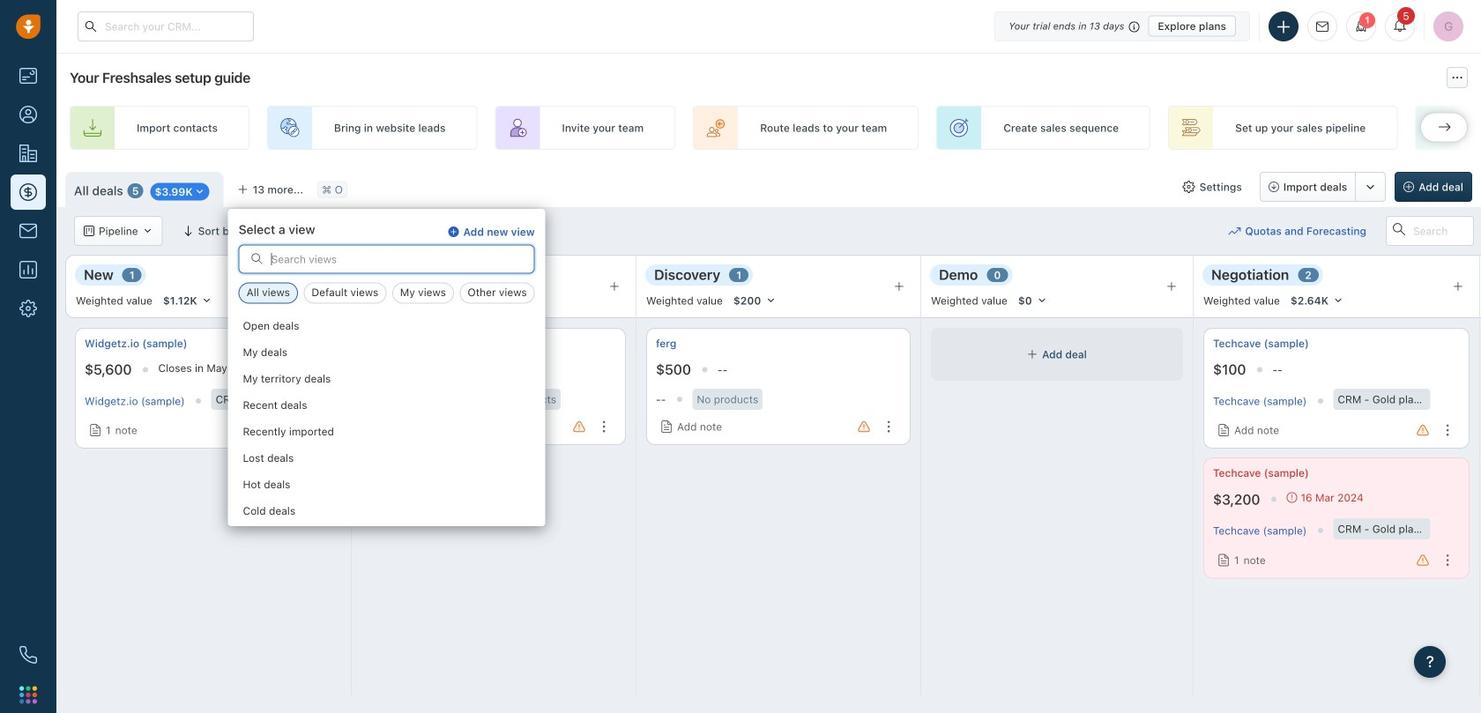Task type: describe. For each thing, give the bounding box(es) containing it.
Search field
[[1387, 216, 1475, 246]]

Search views search field
[[240, 246, 534, 273]]

phone image
[[19, 647, 37, 664]]

phone element
[[11, 638, 46, 673]]

Search your CRM... text field
[[78, 11, 254, 41]]



Task type: locate. For each thing, give the bounding box(es) containing it.
freshworks switcher image
[[19, 687, 37, 704]]

search image
[[251, 253, 263, 265]]

group
[[1260, 172, 1387, 202]]

send email image
[[1317, 21, 1329, 32]]

container_wx8msf4aqz5i3rn1 image
[[1184, 181, 1196, 193], [1229, 225, 1241, 237], [143, 226, 153, 236], [661, 421, 673, 433], [1287, 493, 1298, 503], [1218, 554, 1231, 567]]

container_wx8msf4aqz5i3rn1 image
[[195, 186, 205, 197], [436, 225, 448, 237], [84, 226, 94, 236], [1028, 349, 1038, 360], [89, 424, 101, 437], [1218, 424, 1231, 437]]



